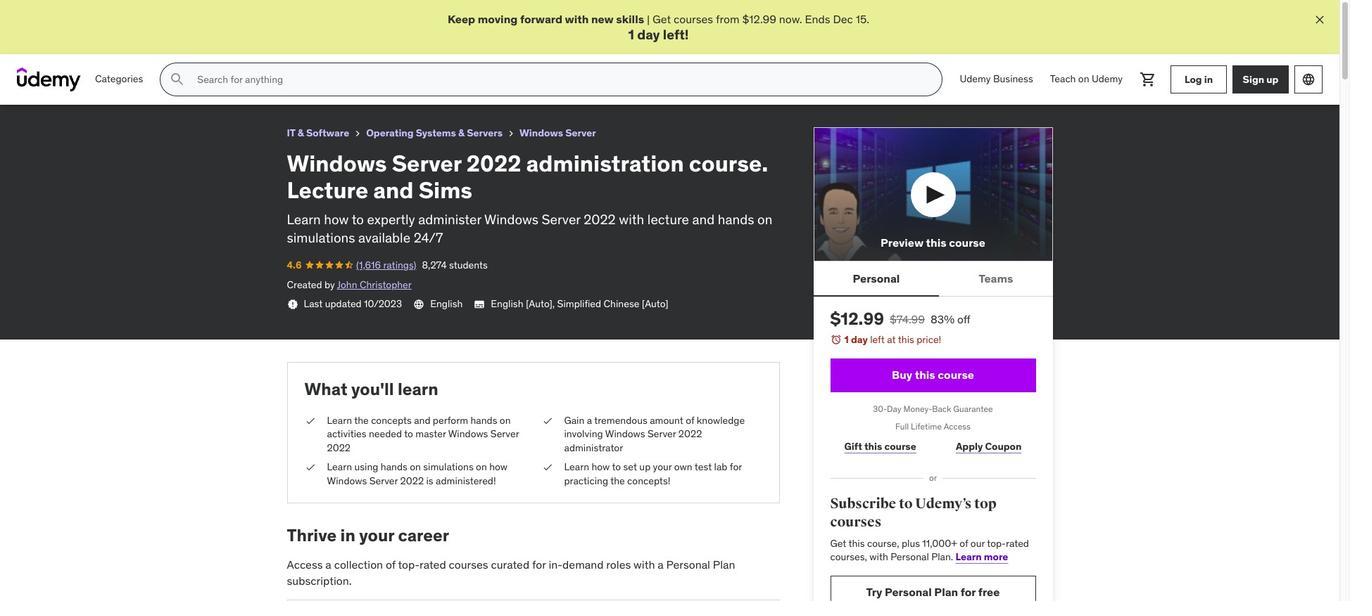 Task type: describe. For each thing, give the bounding box(es) containing it.
server inside the 'gain a tremendous amount of knowledge involving windows server 2022 administrator'
[[647, 428, 676, 441]]

teams button
[[939, 262, 1053, 296]]

top- inside get this course, plus 11,000+ of our top-rated courses, with personal plan.
[[987, 538, 1006, 550]]

gift
[[844, 441, 862, 453]]

1 & from the left
[[298, 127, 304, 139]]

simulations inside windows server 2022 administration course. lecture and sims learn how to expertly administer windows server 2022 with lecture and hands on simulations available 24/7
[[287, 230, 355, 247]]

courses,
[[830, 551, 867, 564]]

concepts!
[[627, 475, 670, 488]]

1 horizontal spatial up
[[1266, 73, 1279, 86]]

learn the concepts and perform hands on activities needed to master windows server 2022
[[327, 414, 519, 455]]

price!
[[917, 334, 941, 347]]

windows server 2022 administration course. lecture and sims learn how to expertly administer windows server 2022 with lecture and hands on simulations available 24/7
[[287, 149, 772, 247]]

course language image
[[413, 299, 425, 311]]

course for buy this course
[[938, 368, 974, 383]]

in for log
[[1204, 73, 1213, 86]]

on inside the learn the concepts and perform hands on activities needed to master windows server 2022
[[500, 414, 511, 427]]

systems
[[416, 127, 456, 139]]

plus
[[902, 538, 920, 550]]

learn
[[398, 378, 438, 400]]

on down the learn the concepts and perform hands on activities needed to master windows server 2022
[[410, 461, 421, 474]]

this for buy this course
[[915, 368, 935, 383]]

operating
[[366, 127, 414, 139]]

lecture
[[287, 176, 368, 205]]

guarantee
[[953, 404, 993, 415]]

john christopher link
[[337, 278, 412, 291]]

a for collection
[[325, 558, 331, 572]]

thrive in your career element
[[287, 525, 780, 602]]

what you'll learn
[[304, 378, 438, 400]]

hands inside learn using hands on simulations on how windows server 2022 is administered!
[[381, 461, 407, 474]]

windows down the search for anything text box
[[519, 127, 563, 139]]

software
[[306, 127, 349, 139]]

1 day left at this price!
[[844, 334, 941, 347]]

30-day money-back guarantee full lifetime access
[[873, 404, 993, 432]]

log in
[[1185, 73, 1213, 86]]

1 horizontal spatial day
[[851, 334, 868, 347]]

hands inside the learn the concepts and perform hands on activities needed to master windows server 2022
[[470, 414, 497, 427]]

windows server link
[[519, 125, 596, 142]]

0 vertical spatial and
[[373, 176, 414, 205]]

hands inside windows server 2022 administration course. lecture and sims learn how to expertly administer windows server 2022 with lecture and hands on simulations available 24/7
[[718, 211, 754, 228]]

alarm image
[[830, 335, 841, 346]]

sign up link
[[1232, 66, 1289, 94]]

$74.99
[[890, 313, 925, 327]]

christopher
[[360, 278, 412, 291]]

buy
[[892, 368, 912, 383]]

categories button
[[87, 63, 152, 97]]

access inside 30-day money-back guarantee full lifetime access
[[944, 422, 971, 432]]

rated inside access a collection of top-rated courses curated for in-demand roles with a personal plan subscription.
[[420, 558, 446, 572]]

this for preview this course
[[926, 236, 946, 250]]

on right "teach"
[[1078, 73, 1089, 85]]

2 vertical spatial for
[[961, 586, 976, 600]]

get inside get this course, plus 11,000+ of our top-rated courses, with personal plan.
[[830, 538, 846, 550]]

skills
[[616, 12, 644, 26]]

up inside learn how to set up your own test lab for practicing the concepts!
[[639, 461, 651, 474]]

categories
[[95, 73, 143, 85]]

gain
[[564, 414, 584, 427]]

2 & from the left
[[458, 127, 465, 139]]

thrive in your career
[[287, 525, 449, 547]]

learn inside windows server 2022 administration course. lecture and sims learn how to expertly administer windows server 2022 with lecture and hands on simulations available 24/7
[[287, 211, 321, 228]]

buy this course button
[[830, 359, 1036, 393]]

updated
[[325, 298, 362, 311]]

courses inside subscribe to udemy's top courses
[[830, 514, 882, 531]]

needed
[[369, 428, 402, 441]]

left
[[870, 334, 885, 347]]

windows inside learn using hands on simulations on how windows server 2022 is administered!
[[327, 475, 367, 488]]

at
[[887, 334, 896, 347]]

and inside the learn the concepts and perform hands on activities needed to master windows server 2022
[[414, 414, 430, 427]]

$12.99 inside keep moving forward with new skills | get courses from $12.99 now. ends dec 15. 1 day left!
[[742, 12, 776, 26]]

2 horizontal spatial a
[[658, 558, 664, 572]]

(1,616 ratings)
[[356, 259, 416, 272]]

windows inside the learn the concepts and perform hands on activities needed to master windows server 2022
[[448, 428, 488, 441]]

course.
[[689, 149, 768, 178]]

teach on udemy
[[1050, 73, 1123, 85]]

sims
[[419, 176, 472, 205]]

or
[[929, 473, 937, 483]]

perform
[[433, 414, 468, 427]]

knowledge
[[697, 414, 745, 427]]

this right at
[[898, 334, 914, 347]]

day
[[887, 404, 901, 415]]

windows right administer
[[484, 211, 538, 228]]

demand
[[562, 558, 604, 572]]

to inside learn how to set up your own test lab for practicing the concepts!
[[612, 461, 621, 474]]

learn for is
[[327, 461, 352, 474]]

created
[[287, 278, 322, 291]]

closed captions image
[[474, 299, 485, 310]]

plan.
[[931, 551, 953, 564]]

udemy image
[[17, 68, 81, 92]]

now.
[[779, 12, 802, 26]]

preview this course
[[881, 236, 985, 250]]

administer
[[418, 211, 481, 228]]

try
[[866, 586, 882, 600]]

2 udemy from the left
[[1092, 73, 1123, 85]]

you'll
[[351, 378, 394, 400]]

coupon
[[985, 441, 1022, 453]]

1 vertical spatial 1
[[844, 334, 849, 347]]

with inside get this course, plus 11,000+ of our top-rated courses, with personal plan.
[[869, 551, 888, 564]]

thrive
[[287, 525, 337, 547]]

own
[[674, 461, 692, 474]]

2022 down administration
[[584, 211, 616, 228]]

learn for practicing
[[564, 461, 589, 474]]

forward
[[520, 12, 562, 26]]

keep moving forward with new skills | get courses from $12.99 now. ends dec 15. 1 day left!
[[448, 12, 869, 43]]

xsmall image for learn using hands on simulations on how windows server 2022 is administered!
[[304, 461, 316, 475]]

Search for anything text field
[[195, 68, 925, 92]]

english for english [auto], simplified chinese [auto]
[[491, 298, 523, 311]]

gift this course
[[844, 441, 916, 453]]

personal inside get this course, plus 11,000+ of our top-rated courses, with personal plan.
[[891, 551, 929, 564]]

operating systems & servers link
[[366, 125, 503, 142]]

windows down the software
[[287, 149, 387, 178]]

windows server
[[519, 127, 596, 139]]

sign up
[[1243, 73, 1279, 86]]

keep
[[448, 12, 475, 26]]

activities
[[327, 428, 366, 441]]

to inside windows server 2022 administration course. lecture and sims learn how to expertly administer windows server 2022 with lecture and hands on simulations available 24/7
[[352, 211, 364, 228]]

gift this course link
[[830, 433, 930, 461]]

rated inside get this course, plus 11,000+ of our top-rated courses, with personal plan.
[[1006, 538, 1029, 550]]

expertly
[[367, 211, 415, 228]]

it
[[287, 127, 295, 139]]

2022 down servers at the top
[[466, 149, 521, 178]]

to inside subscribe to udemy's top courses
[[899, 496, 913, 513]]

subscribe to udemy's top courses
[[830, 496, 997, 531]]

subscription.
[[287, 574, 352, 588]]

on inside windows server 2022 administration course. lecture and sims learn how to expertly administer windows server 2022 with lecture and hands on simulations available 24/7
[[757, 211, 772, 228]]

apply coupon button
[[942, 433, 1036, 461]]

1 udemy from the left
[[960, 73, 991, 85]]

what
[[304, 378, 347, 400]]

try personal plan for free
[[866, 586, 1000, 600]]

$12.99 $74.99 83% off
[[830, 309, 971, 330]]

this for get this course, plus 11,000+ of our top-rated courses, with personal plan.
[[849, 538, 865, 550]]

using
[[354, 461, 378, 474]]

83%
[[931, 313, 955, 327]]

servers
[[467, 127, 503, 139]]

top
[[974, 496, 997, 513]]

server inside the learn the concepts and perform hands on activities needed to master windows server 2022
[[490, 428, 519, 441]]

lab
[[714, 461, 727, 474]]



Task type: locate. For each thing, give the bounding box(es) containing it.
learn using hands on simulations on how windows server 2022 is administered!
[[327, 461, 508, 488]]

access up subscription.
[[287, 558, 323, 572]]

0 vertical spatial get
[[653, 12, 671, 26]]

this inside button
[[915, 368, 935, 383]]

the inside the learn the concepts and perform hands on activities needed to master windows server 2022
[[354, 414, 369, 427]]

xsmall image
[[505, 128, 517, 139], [304, 461, 316, 475], [542, 461, 553, 475]]

0 horizontal spatial hands
[[381, 461, 407, 474]]

(1,616
[[356, 259, 381, 272]]

try personal plan for free link
[[830, 576, 1036, 602]]

server
[[565, 127, 596, 139], [392, 149, 461, 178], [542, 211, 580, 228], [490, 428, 519, 441], [647, 428, 676, 441], [369, 475, 398, 488]]

personal button
[[813, 262, 939, 296]]

teach on udemy link
[[1042, 63, 1131, 97]]

chinese
[[604, 298, 639, 311]]

your up collection
[[359, 525, 394, 547]]

simulations up 4.6
[[287, 230, 355, 247]]

1 horizontal spatial for
[[730, 461, 742, 474]]

1 vertical spatial of
[[960, 538, 968, 550]]

0 vertical spatial your
[[653, 461, 672, 474]]

1 horizontal spatial xsmall image
[[505, 128, 517, 139]]

and right lecture
[[692, 211, 715, 228]]

teach
[[1050, 73, 1076, 85]]

course for preview this course
[[949, 236, 985, 250]]

get inside keep moving forward with new skills | get courses from $12.99 now. ends dec 15. 1 day left!
[[653, 12, 671, 26]]

1 vertical spatial get
[[830, 538, 846, 550]]

in-
[[549, 558, 562, 572]]

access down back
[[944, 422, 971, 432]]

get
[[653, 12, 671, 26], [830, 538, 846, 550]]

rated down career
[[420, 558, 446, 572]]

submit search image
[[169, 71, 186, 88]]

preview
[[881, 236, 924, 250]]

simulations inside learn using hands on simulations on how windows server 2022 is administered!
[[423, 461, 474, 474]]

hands down course.
[[718, 211, 754, 228]]

2 horizontal spatial how
[[592, 461, 610, 474]]

0 horizontal spatial access
[[287, 558, 323, 572]]

access
[[944, 422, 971, 432], [287, 558, 323, 572]]

day left left
[[851, 334, 868, 347]]

0 horizontal spatial how
[[324, 211, 349, 228]]

1 english from the left
[[430, 298, 463, 311]]

top- up the more at the bottom of page
[[987, 538, 1006, 550]]

0 vertical spatial up
[[1266, 73, 1279, 86]]

1 vertical spatial your
[[359, 525, 394, 547]]

preview this course button
[[813, 128, 1053, 262]]

teams
[[979, 272, 1013, 286]]

a inside the 'gain a tremendous amount of knowledge involving windows server 2022 administrator'
[[587, 414, 592, 427]]

2 english from the left
[[491, 298, 523, 311]]

up up concepts!
[[639, 461, 651, 474]]

1 down the skills
[[628, 26, 634, 43]]

new
[[591, 12, 614, 26]]

by
[[324, 278, 335, 291]]

for left free
[[961, 586, 976, 600]]

english right closed captions image
[[491, 298, 523, 311]]

1 vertical spatial hands
[[470, 414, 497, 427]]

0 vertical spatial course
[[949, 236, 985, 250]]

4.6
[[287, 259, 302, 272]]

how inside learn how to set up your own test lab for practicing the concepts!
[[592, 461, 610, 474]]

1 horizontal spatial english
[[491, 298, 523, 311]]

of
[[686, 414, 694, 427], [960, 538, 968, 550], [386, 558, 396, 572]]

0 horizontal spatial and
[[373, 176, 414, 205]]

tremendous
[[594, 414, 647, 427]]

english [auto], simplified chinese [auto]
[[491, 298, 668, 311]]

english right course language "icon"
[[430, 298, 463, 311]]

30-
[[873, 404, 887, 415]]

top- down career
[[398, 558, 420, 572]]

15.
[[856, 12, 869, 26]]

2022 inside learn using hands on simulations on how windows server 2022 is administered!
[[400, 475, 424, 488]]

2022 down the activities
[[327, 442, 351, 455]]

0 horizontal spatial udemy
[[960, 73, 991, 85]]

0 horizontal spatial top-
[[398, 558, 420, 572]]

amount
[[650, 414, 683, 427]]

created by john christopher
[[287, 278, 412, 291]]

0 horizontal spatial a
[[325, 558, 331, 572]]

to left set
[[612, 461, 621, 474]]

udemy
[[960, 73, 991, 85], [1092, 73, 1123, 85]]

2 horizontal spatial of
[[960, 538, 968, 550]]

with right roles
[[634, 558, 655, 572]]

1 horizontal spatial hands
[[470, 414, 497, 427]]

log
[[1185, 73, 1202, 86]]

personal down preview
[[853, 272, 900, 286]]

xsmall image for learn how to set up your own test lab for practicing the concepts!
[[542, 461, 553, 475]]

this inside button
[[926, 236, 946, 250]]

xsmall image right the software
[[352, 128, 363, 139]]

0 horizontal spatial your
[[359, 525, 394, 547]]

business
[[993, 73, 1033, 85]]

this
[[926, 236, 946, 250], [898, 334, 914, 347], [915, 368, 935, 383], [864, 441, 882, 453], [849, 538, 865, 550]]

for left the in-
[[532, 558, 546, 572]]

server inside learn using hands on simulations on how windows server 2022 is administered!
[[369, 475, 398, 488]]

of left our
[[960, 538, 968, 550]]

0 vertical spatial in
[[1204, 73, 1213, 86]]

personal inside personal button
[[853, 272, 900, 286]]

2022 down amount
[[678, 428, 702, 441]]

subscribe
[[830, 496, 896, 513]]

windows down tremendous
[[605, 428, 645, 441]]

1 horizontal spatial $12.99
[[830, 309, 884, 330]]

from
[[716, 12, 739, 26]]

2 horizontal spatial hands
[[718, 211, 754, 228]]

your
[[653, 461, 672, 474], [359, 525, 394, 547]]

this up courses,
[[849, 538, 865, 550]]

2 horizontal spatial for
[[961, 586, 976, 600]]

1 vertical spatial for
[[532, 558, 546, 572]]

more
[[984, 551, 1008, 564]]

with left new
[[565, 12, 589, 26]]

and up expertly
[[373, 176, 414, 205]]

with inside keep moving forward with new skills | get courses from $12.99 now. ends dec 15. 1 day left!
[[565, 12, 589, 26]]

learn down our
[[956, 551, 982, 564]]

ends
[[805, 12, 830, 26]]

windows down using at bottom
[[327, 475, 367, 488]]

11,000+
[[922, 538, 957, 550]]

xsmall image for learn
[[304, 414, 316, 428]]

1 horizontal spatial udemy
[[1092, 73, 1123, 85]]

xsmall image left last
[[287, 299, 298, 311]]

1 vertical spatial course
[[938, 368, 974, 383]]

0 vertical spatial for
[[730, 461, 742, 474]]

and up master
[[414, 414, 430, 427]]

0 vertical spatial of
[[686, 414, 694, 427]]

0 vertical spatial access
[[944, 422, 971, 432]]

on up administered!
[[476, 461, 487, 474]]

of inside access a collection of top-rated courses curated for in-demand roles with a personal plan subscription.
[[386, 558, 396, 572]]

to inside the learn the concepts and perform hands on activities needed to master windows server 2022
[[404, 428, 413, 441]]

1 vertical spatial and
[[692, 211, 715, 228]]

this for gift this course
[[864, 441, 882, 453]]

this right gift at the right bottom of the page
[[864, 441, 882, 453]]

learn up practicing
[[564, 461, 589, 474]]

is
[[426, 475, 433, 488]]

courses left curated
[[449, 558, 488, 572]]

udemy business
[[960, 73, 1033, 85]]

xsmall image for last
[[287, 299, 298, 311]]

1 vertical spatial access
[[287, 558, 323, 572]]

tab list containing personal
[[813, 262, 1053, 297]]

in inside 'thrive in your career' element
[[340, 525, 355, 547]]

$12.99
[[742, 12, 776, 26], [830, 309, 884, 330]]

practicing
[[564, 475, 608, 488]]

sign
[[1243, 73, 1264, 86]]

xsmall image right servers at the top
[[505, 128, 517, 139]]

how up administered!
[[489, 461, 508, 474]]

0 vertical spatial courses
[[674, 12, 713, 26]]

english
[[430, 298, 463, 311], [491, 298, 523, 311]]

set
[[623, 461, 637, 474]]

of right amount
[[686, 414, 694, 427]]

& left servers at the top
[[458, 127, 465, 139]]

in up collection
[[340, 525, 355, 547]]

learn inside learn using hands on simulations on how windows server 2022 is administered!
[[327, 461, 352, 474]]

hands right using at bottom
[[381, 461, 407, 474]]

personal right roles
[[666, 558, 710, 572]]

course up back
[[938, 368, 974, 383]]

[auto]
[[642, 298, 668, 311]]

0 vertical spatial simulations
[[287, 230, 355, 247]]

tab list
[[813, 262, 1053, 297]]

0 vertical spatial 1
[[628, 26, 634, 43]]

xsmall image left 'gain'
[[542, 414, 553, 428]]

up right sign on the right top
[[1266, 73, 1279, 86]]

1 horizontal spatial access
[[944, 422, 971, 432]]

xsmall image left practicing
[[542, 461, 553, 475]]

ratings)
[[383, 259, 416, 272]]

24/7
[[414, 230, 443, 247]]

with inside windows server 2022 administration course. lecture and sims learn how to expertly administer windows server 2022 with lecture and hands on simulations available 24/7
[[619, 211, 644, 228]]

collection
[[334, 558, 383, 572]]

close image
[[1313, 13, 1327, 27]]

1 horizontal spatial of
[[686, 414, 694, 427]]

0 horizontal spatial for
[[532, 558, 546, 572]]

how inside learn using hands on simulations on how windows server 2022 is administered!
[[489, 461, 508, 474]]

courses up left!
[[674, 12, 713, 26]]

apply
[[956, 441, 983, 453]]

2022 inside the 'gain a tremendous amount of knowledge involving windows server 2022 administrator'
[[678, 428, 702, 441]]

1 horizontal spatial courses
[[674, 12, 713, 26]]

2 vertical spatial and
[[414, 414, 430, 427]]

with inside access a collection of top-rated courses curated for in-demand roles with a personal plan subscription.
[[634, 558, 655, 572]]

our
[[971, 538, 985, 550]]

free
[[978, 586, 1000, 600]]

0 horizontal spatial up
[[639, 461, 651, 474]]

courses inside access a collection of top-rated courses curated for in-demand roles with a personal plan subscription.
[[449, 558, 488, 572]]

last
[[304, 298, 323, 311]]

dec
[[833, 12, 853, 26]]

0 horizontal spatial plan
[[713, 558, 735, 572]]

available
[[358, 230, 410, 247]]

choose a language image
[[1301, 73, 1316, 87]]

$12.99 up left
[[830, 309, 884, 330]]

0 vertical spatial plan
[[713, 558, 735, 572]]

0 horizontal spatial simulations
[[287, 230, 355, 247]]

0 vertical spatial rated
[[1006, 538, 1029, 550]]

for inside learn how to set up your own test lab for practicing the concepts!
[[730, 461, 742, 474]]

$12.99 left now. at the right top of the page
[[742, 12, 776, 26]]

in right "log"
[[1204, 73, 1213, 86]]

money-
[[903, 404, 932, 415]]

2 vertical spatial hands
[[381, 461, 407, 474]]

off
[[957, 313, 971, 327]]

0 horizontal spatial &
[[298, 127, 304, 139]]

udemy left business
[[960, 73, 991, 85]]

learn for master
[[327, 414, 352, 427]]

1 horizontal spatial how
[[489, 461, 508, 474]]

2 vertical spatial course
[[884, 441, 916, 453]]

learn inside the learn the concepts and perform hands on activities needed to master windows server 2022
[[327, 414, 352, 427]]

access inside access a collection of top-rated courses curated for in-demand roles with a personal plan subscription.
[[287, 558, 323, 572]]

2 horizontal spatial courses
[[830, 514, 882, 531]]

courses down subscribe
[[830, 514, 882, 531]]

rated
[[1006, 538, 1029, 550], [420, 558, 446, 572]]

course down the full in the bottom of the page
[[884, 441, 916, 453]]

xsmall image for gain
[[542, 414, 553, 428]]

0 horizontal spatial the
[[354, 414, 369, 427]]

up
[[1266, 73, 1279, 86], [639, 461, 651, 474]]

1 horizontal spatial simulations
[[423, 461, 474, 474]]

learn
[[287, 211, 321, 228], [327, 414, 352, 427], [327, 461, 352, 474], [564, 461, 589, 474], [956, 551, 982, 564]]

course up teams
[[949, 236, 985, 250]]

learn down lecture
[[287, 211, 321, 228]]

personal inside access a collection of top-rated courses curated for in-demand roles with a personal plan subscription.
[[666, 558, 710, 572]]

for
[[730, 461, 742, 474], [532, 558, 546, 572], [961, 586, 976, 600]]

8,274 students
[[422, 259, 488, 272]]

2 horizontal spatial and
[[692, 211, 715, 228]]

course for gift this course
[[884, 441, 916, 453]]

windows inside the 'gain a tremendous amount of knowledge involving windows server 2022 administrator'
[[605, 428, 645, 441]]

0 horizontal spatial day
[[637, 26, 660, 43]]

1 horizontal spatial plan
[[934, 586, 958, 600]]

1 horizontal spatial your
[[653, 461, 672, 474]]

in inside log in link
[[1204, 73, 1213, 86]]

1 inside keep moving forward with new skills | get courses from $12.99 now. ends dec 15. 1 day left!
[[628, 26, 634, 43]]

the up the activities
[[354, 414, 369, 427]]

0 vertical spatial the
[[354, 414, 369, 427]]

1 vertical spatial courses
[[830, 514, 882, 531]]

2022 inside the learn the concepts and perform hands on activities needed to master windows server 2022
[[327, 442, 351, 455]]

hands right perform
[[470, 414, 497, 427]]

1 right alarm image
[[844, 334, 849, 347]]

with down "course," at right bottom
[[869, 551, 888, 564]]

lecture
[[647, 211, 689, 228]]

on
[[1078, 73, 1089, 85], [757, 211, 772, 228], [500, 414, 511, 427], [410, 461, 421, 474], [476, 461, 487, 474]]

get right |
[[653, 12, 671, 26]]

your up concepts!
[[653, 461, 672, 474]]

1 vertical spatial the
[[610, 475, 625, 488]]

1 horizontal spatial the
[[610, 475, 625, 488]]

apply coupon
[[956, 441, 1022, 453]]

0 horizontal spatial of
[[386, 558, 396, 572]]

career
[[398, 525, 449, 547]]

1 vertical spatial simulations
[[423, 461, 474, 474]]

2022 left is in the left bottom of the page
[[400, 475, 424, 488]]

of inside the 'gain a tremendous amount of knowledge involving windows server 2022 administrator'
[[686, 414, 694, 427]]

day inside keep moving forward with new skills | get courses from $12.99 now. ends dec 15. 1 day left!
[[637, 26, 660, 43]]

curated
[[491, 558, 529, 572]]

1 vertical spatial rated
[[420, 558, 446, 572]]

left!
[[663, 26, 689, 43]]

1 horizontal spatial and
[[414, 414, 430, 427]]

the down set
[[610, 475, 625, 488]]

1 horizontal spatial top-
[[987, 538, 1006, 550]]

back
[[932, 404, 951, 415]]

2 vertical spatial courses
[[449, 558, 488, 572]]

learn left using at bottom
[[327, 461, 352, 474]]

in for thrive
[[340, 525, 355, 547]]

courses inside keep moving forward with new skills | get courses from $12.99 now. ends dec 15. 1 day left!
[[674, 12, 713, 26]]

to left udemy's
[[899, 496, 913, 513]]

1 horizontal spatial a
[[587, 414, 592, 427]]

0 horizontal spatial xsmall image
[[304, 461, 316, 475]]

of inside get this course, plus 11,000+ of our top-rated courses, with personal plan.
[[960, 538, 968, 550]]

shopping cart with 0 items image
[[1140, 71, 1156, 88]]

xsmall image left using at bottom
[[304, 461, 316, 475]]

a for tremendous
[[587, 414, 592, 427]]

2 horizontal spatial xsmall image
[[542, 461, 553, 475]]

1 vertical spatial $12.99
[[830, 309, 884, 330]]

courses
[[674, 12, 713, 26], [830, 514, 882, 531], [449, 558, 488, 572]]

xsmall image down what
[[304, 414, 316, 428]]

get this course, plus 11,000+ of our top-rated courses, with personal plan.
[[830, 538, 1029, 564]]

& right it
[[298, 127, 304, 139]]

1 vertical spatial up
[[639, 461, 651, 474]]

udemy left shopping cart with 0 items image
[[1092, 73, 1123, 85]]

udemy business link
[[951, 63, 1042, 97]]

simulations up administered!
[[423, 461, 474, 474]]

with left lecture
[[619, 211, 644, 228]]

buy this course
[[892, 368, 974, 383]]

course inside button
[[949, 236, 985, 250]]

on down course.
[[757, 211, 772, 228]]

a right roles
[[658, 558, 664, 572]]

0 vertical spatial top-
[[987, 538, 1006, 550]]

xsmall image
[[352, 128, 363, 139], [287, 299, 298, 311], [304, 414, 316, 428], [542, 414, 553, 428]]

the
[[354, 414, 369, 427], [610, 475, 625, 488]]

the inside learn how to set up your own test lab for practicing the concepts!
[[610, 475, 625, 488]]

it & software
[[287, 127, 349, 139]]

rated up the more at the bottom of page
[[1006, 538, 1029, 550]]

operating systems & servers
[[366, 127, 503, 139]]

access a collection of top-rated courses curated for in-demand roles with a personal plan subscription.
[[287, 558, 735, 588]]

top- inside access a collection of top-rated courses curated for in-demand roles with a personal plan subscription.
[[398, 558, 420, 572]]

0 horizontal spatial english
[[430, 298, 463, 311]]

learn up the activities
[[327, 414, 352, 427]]

a up involving
[[587, 414, 592, 427]]

learn inside learn how to set up your own test lab for practicing the concepts!
[[564, 461, 589, 474]]

this inside get this course, plus 11,000+ of our top-rated courses, with personal plan.
[[849, 538, 865, 550]]

1 vertical spatial day
[[851, 334, 868, 347]]

in
[[1204, 73, 1213, 86], [340, 525, 355, 547]]

how inside windows server 2022 administration course. lecture and sims learn how to expertly administer windows server 2022 with lecture and hands on simulations available 24/7
[[324, 211, 349, 228]]

1 horizontal spatial get
[[830, 538, 846, 550]]

to up available on the top left
[[352, 211, 364, 228]]

0 horizontal spatial $12.99
[[742, 12, 776, 26]]

udemy's
[[915, 496, 972, 513]]

1 horizontal spatial 1
[[844, 334, 849, 347]]

1 vertical spatial top-
[[398, 558, 420, 572]]

how down lecture
[[324, 211, 349, 228]]

last updated 10/2023
[[304, 298, 402, 311]]

1 horizontal spatial rated
[[1006, 538, 1029, 550]]

0 vertical spatial hands
[[718, 211, 754, 228]]

personal inside try personal plan for free link
[[885, 586, 932, 600]]

course
[[949, 236, 985, 250], [938, 368, 974, 383], [884, 441, 916, 453]]

&
[[298, 127, 304, 139], [458, 127, 465, 139]]

personal down plus
[[891, 551, 929, 564]]

your inside learn how to set up your own test lab for practicing the concepts!
[[653, 461, 672, 474]]

how up practicing
[[592, 461, 610, 474]]

0 vertical spatial day
[[637, 26, 660, 43]]

windows down perform
[[448, 428, 488, 441]]

and
[[373, 176, 414, 205], [692, 211, 715, 228], [414, 414, 430, 427]]

english for english
[[430, 298, 463, 311]]

0 horizontal spatial rated
[[420, 558, 446, 572]]

0 horizontal spatial in
[[340, 525, 355, 547]]

1 vertical spatial in
[[340, 525, 355, 547]]

this right preview
[[926, 236, 946, 250]]

0 horizontal spatial courses
[[449, 558, 488, 572]]

get up courses,
[[830, 538, 846, 550]]

course inside button
[[938, 368, 974, 383]]

day down |
[[637, 26, 660, 43]]

2 vertical spatial of
[[386, 558, 396, 572]]

1 horizontal spatial in
[[1204, 73, 1213, 86]]

0 horizontal spatial get
[[653, 12, 671, 26]]

this right buy
[[915, 368, 935, 383]]

to left master
[[404, 428, 413, 441]]

for inside access a collection of top-rated courses curated for in-demand roles with a personal plan subscription.
[[532, 558, 546, 572]]

personal right try
[[885, 586, 932, 600]]

on right perform
[[500, 414, 511, 427]]

a
[[587, 414, 592, 427], [325, 558, 331, 572], [658, 558, 664, 572]]

1 vertical spatial plan
[[934, 586, 958, 600]]

0 horizontal spatial 1
[[628, 26, 634, 43]]

course,
[[867, 538, 899, 550]]

top-
[[987, 538, 1006, 550], [398, 558, 420, 572]]

0 vertical spatial $12.99
[[742, 12, 776, 26]]

plan inside access a collection of top-rated courses curated for in-demand roles with a personal plan subscription.
[[713, 558, 735, 572]]

of right collection
[[386, 558, 396, 572]]

a up subscription.
[[325, 558, 331, 572]]

1 horizontal spatial &
[[458, 127, 465, 139]]

for right lab
[[730, 461, 742, 474]]



Task type: vqa. For each thing, say whether or not it's contained in the screenshot.
Get in Get this course, plus 11,000+ of our top-rated courses, with Personal Plan.
yes



